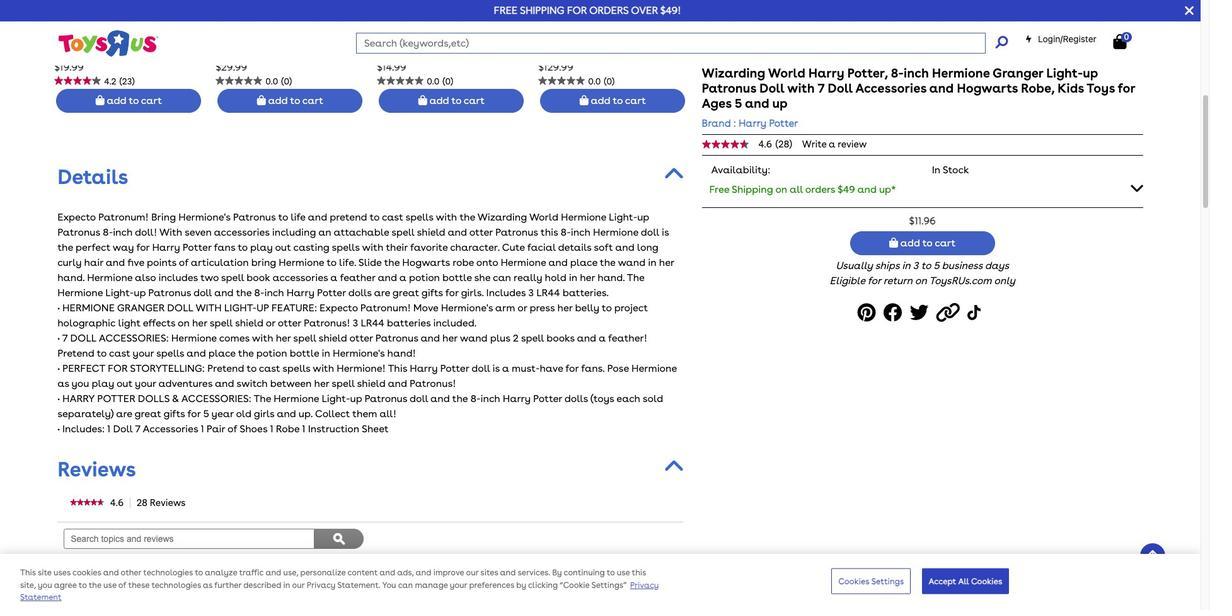 Task type: vqa. For each thing, say whether or not it's contained in the screenshot.
Free Shipping on all orders $49 and up* at the right
yes



Task type: locate. For each thing, give the bounding box(es) containing it.
belly
[[576, 302, 600, 314]]

to
[[129, 95, 139, 106], [290, 95, 300, 106], [452, 95, 462, 106], [613, 95, 623, 106], [278, 211, 288, 223], [370, 211, 380, 223], [923, 237, 933, 249], [238, 241, 248, 253], [327, 257, 337, 269], [922, 260, 932, 272], [602, 302, 612, 314], [97, 347, 107, 359], [247, 363, 257, 375], [195, 569, 203, 578], [607, 569, 615, 578], [79, 581, 87, 590]]

add for barbie color reveal doll with 6 surprises, rainbow galaxy series-style may vary
[[430, 95, 449, 106]]

0.0 down series-
[[427, 76, 440, 87]]

by
[[553, 569, 562, 578]]

doll up the effects
[[167, 302, 193, 314]]

patronus up all!
[[365, 393, 408, 405]]

1 vertical spatial doll
[[70, 332, 96, 344]]

details link
[[58, 165, 128, 189]]

0 vertical spatial patronum!
[[98, 211, 149, 223]]

can up the includes
[[493, 272, 512, 284]]

0 vertical spatial 4.6
[[759, 138, 773, 150]]

accessories
[[214, 226, 270, 238], [273, 272, 328, 284]]

a
[[829, 139, 836, 150], [331, 272, 338, 284], [400, 272, 407, 284], [599, 332, 606, 344], [503, 363, 510, 375]]

patronus up hand!
[[376, 332, 419, 344]]

1 horizontal spatial patronus!
[[410, 378, 456, 390]]

is
[[662, 226, 670, 238], [493, 363, 500, 375]]

this inside this site uses cookies and other technologies to analyze traffic and use, personalize content and ads, and improve our sites and services. by continuing to use this site, you agree to the use of these technologies as further described in our privacy statement. you can manage your preferences by clicking "cookie settings"
[[632, 569, 647, 578]]

patronum! up doll!
[[98, 211, 149, 223]]

cast up their
[[382, 211, 403, 223]]

this up facial on the left of the page
[[541, 226, 558, 238]]

must-
[[512, 363, 540, 375]]

1 0.0 (0) from the left
[[266, 76, 292, 87]]

instruction
[[308, 423, 360, 435]]

out down the including
[[275, 241, 291, 253]]

harry down must-
[[503, 393, 531, 405]]

1 horizontal spatial lr44
[[537, 287, 560, 299]]

1 vertical spatial potion
[[256, 347, 287, 359]]

cute
[[502, 241, 525, 253]]

shopping bag image
[[1114, 34, 1127, 49], [257, 95, 266, 105], [419, 95, 427, 105], [580, 95, 589, 105], [890, 238, 899, 248]]

otter down feature:
[[278, 317, 301, 329]]

kids
[[1058, 81, 1085, 96]]

0.0 (0) for fluffie stuffiez large plush - unicorn
[[266, 76, 292, 87]]

this site uses cookies and other technologies to analyze traffic and use, personalize content and ads, and improve our sites and services. by continuing to use this site, you agree to the use of these technologies as further described in our privacy statement. you can manage your preferences by clicking "cookie settings"
[[20, 569, 647, 590]]

in stock
[[933, 164, 970, 176]]

0 horizontal spatial 7
[[62, 332, 68, 344]]

free
[[710, 184, 730, 196]]

dolls
[[349, 287, 372, 299], [565, 393, 588, 405]]

1 vertical spatial your
[[135, 378, 156, 390]]

wizarding up cute
[[478, 211, 527, 223]]

copy a link to wizarding world harry potter, 8-inch hermione granger light-up patronus doll with 7 doll accessories and hogwarts robe, kids toys for ages 5 and up image
[[937, 299, 964, 327]]

2 vertical spatial of
[[118, 581, 126, 590]]

lr44 up press
[[537, 287, 560, 299]]

1 horizontal spatial this
[[388, 363, 408, 375]]

a left "feather!"
[[599, 332, 606, 344]]

potion up between
[[256, 347, 287, 359]]

batteries.
[[563, 287, 609, 299]]

reveal inside barbie color reveal doll with 6 surprises, rainbow galaxy series-style may vary $14.99
[[448, 11, 484, 24]]

0 vertical spatial 5
[[735, 96, 743, 111]]

fluffie stuffiez large plush - unicorn link
[[216, 11, 360, 38]]

5
[[735, 96, 743, 111], [934, 260, 940, 272], [203, 408, 209, 420]]

with
[[378, 25, 402, 38], [788, 81, 815, 96], [436, 211, 457, 223], [362, 241, 384, 253], [252, 332, 273, 344], [313, 363, 334, 375]]

shipping
[[732, 184, 774, 196]]

1 horizontal spatial accessories
[[273, 272, 328, 284]]

bottle up between
[[290, 347, 319, 359]]

1 vertical spatial or
[[266, 317, 276, 329]]

masingo
[[539, 11, 586, 24]]

dolls down feather
[[349, 287, 372, 299]]

spells up between
[[283, 363, 311, 375]]

1 vertical spatial 7
[[62, 332, 68, 344]]

barbie
[[55, 11, 90, 24], [378, 11, 413, 24]]

fruit
[[155, 11, 179, 24]]

"cookie
[[560, 581, 590, 590]]

2 reveal from the left
[[448, 11, 484, 24]]

seven
[[185, 226, 212, 238]]

0 vertical spatial on
[[776, 184, 788, 196]]

reviews down includes:
[[58, 457, 136, 482]]

Enter Keyword or Item No. search field
[[356, 33, 986, 54]]

close button image
[[1186, 4, 1195, 18]]

you
[[72, 378, 89, 390], [38, 581, 52, 590]]

1 vertical spatial play
[[92, 378, 114, 390]]

2 0.0 (0) from the left
[[427, 76, 454, 87]]

as inside expecto patronum! bring hermione's patronus to life and pretend to cast spells with the wizarding world hermione light-up patronus 8-inch doll! with seven accessories including an attachable spell shield and otter patronus this 8-inch hermione doll is the perfect way for harry potter fans to play out casting spells with their favorite character. cute facial details soft and long curly hair and five points of articulation bring hermione to life. slide the hogwarts robe onto hermione and place the wand in her hand. hermione also includes two spell book accessories a feather and a potion bottle she can really hold in her hand. the hermione light-up patronus doll and the 8-inch harry potter dolls are great gifts for girls. includes 3 lr44 batteries. • hermione granger doll with light-up feature: expecto patronum! move hermione's arm or press her belly to project holographic light effects on her spell shield or otter patronus! 3 lr44 batteries included. • 7 doll accessories: hermione comes with her spell shield otter patronus and her wand plus 2 spell books and a feather! pretend to cast your spells and place the potion bottle in hermione's hand! • perfect for storytelling: pretend to cast spells with hermione! this harry potter doll is a must-have for fans. pose hermione as you play out your adventures and switch between her spell shield and patronus! • harry potter dolls & accessories: the hermione light-up patronus doll and the 8-inch harry potter dolls (toys each sold separately) are great gifts for 5 year old girls and up. collect them all! • includes: 1 doll 7 accessories 1 pair of shoes 1 robe 1 instruction sheet
[[58, 378, 69, 390]]

in up return
[[903, 260, 911, 272]]

lr44 left batteries
[[361, 317, 385, 329]]

wizarding up ages
[[702, 66, 766, 81]]

1 horizontal spatial you
[[72, 378, 89, 390]]

0 vertical spatial color
[[416, 11, 445, 24]]

you inside this site uses cookies and other technologies to analyze traffic and use, personalize content and ads, and improve our sites and services. by continuing to use this site, you agree to the use of these technologies as further described in our privacy statement. you can manage your preferences by clicking "cookie settings"
[[38, 581, 52, 590]]

cast down light
[[109, 347, 130, 359]]

1 • from the top
[[58, 302, 60, 314]]

pet,
[[55, 52, 75, 65]]

are
[[374, 287, 390, 299], [116, 408, 132, 420]]

0 vertical spatial this
[[541, 226, 558, 238]]

potter down feather
[[317, 287, 346, 299]]

place down comes
[[209, 347, 236, 359]]

with inside "wizarding world harry potter, 8-inch hermione granger light-up patronus doll with 7 doll accessories and hogwarts robe, kids toys for ages 5 and up brand : harry potter"
[[788, 81, 815, 96]]

reveal up style
[[448, 11, 484, 24]]

0 horizontal spatial world
[[530, 211, 559, 223]]

1 vertical spatial accessories:
[[182, 393, 252, 405]]

1 horizontal spatial 5
[[735, 96, 743, 111]]

5 left the business
[[934, 260, 940, 272]]

cart for barbie pop reveal fruit series watermelon crush doll, 8 surprises include pet, slime, scent & color change
[[141, 95, 162, 106]]

way
[[113, 241, 134, 253]]

tiktok image
[[968, 299, 984, 327]]

0 vertical spatial for
[[567, 4, 587, 16]]

cart
[[141, 95, 162, 106], [303, 95, 323, 106], [464, 95, 485, 106], [626, 95, 646, 106], [936, 237, 956, 249]]

1 0.0 from the left
[[266, 76, 278, 87]]

expecto patronum! bring hermione's patronus to life and pretend to cast spells with the wizarding world hermione light-up patronus 8-inch doll! with seven accessories including an attachable spell shield and otter patronus this 8-inch hermione doll is the perfect way for harry potter fans to play out casting spells with their favorite character. cute facial details soft and long curly hair and five points of articulation bring hermione to life. slide the hogwarts robe onto hermione and place the wand in her hand. hermione also includes two spell book accessories a feather and a potion bottle she can really hold in her hand. the hermione light-up patronus doll and the 8-inch harry potter dolls are great gifts for girls. includes 3 lr44 batteries. • hermione granger doll with light-up feature: expecto patronum! move hermione's arm or press her belly to project holographic light effects on her spell shield or otter patronus! 3 lr44 batteries included. • 7 doll accessories: hermione comes with her spell shield otter patronus and her wand plus 2 spell books and a feather! pretend to cast your spells and place the potion bottle in hermione's hand! • perfect for storytelling: pretend to cast spells with hermione! this harry potter doll is a must-have for fans. pose hermione as you play out your adventures and switch between her spell shield and patronus! • harry potter dolls & accessories: the hermione light-up patronus doll and the 8-inch harry potter dolls (toys each sold separately) are great gifts for 5 year old girls and up. collect them all! • includes: 1 doll 7 accessories 1 pair of shoes 1 robe 1 instruction sheet
[[58, 211, 677, 435]]

2 privacy from the left
[[630, 581, 659, 590]]

1 hand. from the left
[[58, 272, 85, 284]]

inch
[[904, 66, 930, 81], [113, 226, 133, 238], [571, 226, 591, 238], [265, 287, 284, 299], [481, 393, 501, 405]]

0 vertical spatial otter
[[470, 226, 493, 238]]

add to cart button for barbie pop reveal fruit series watermelon crush doll, 8 surprises include pet, slime, scent & color change
[[56, 89, 201, 113]]

color inside barbie color reveal doll with 6 surprises, rainbow galaxy series-style may vary $14.99
[[416, 11, 445, 24]]

share a link to wizarding world harry potter, 8-inch hermione granger light-up patronus doll with 7 doll accessories and hogwarts robe, kids toys for ages 5 and up on twitter image
[[910, 299, 933, 327]]

she
[[475, 272, 491, 284]]

world inside expecto patronum! bring hermione's patronus to life and pretend to cast spells with the wizarding world hermione light-up patronus 8-inch doll! with seven accessories including an attachable spell shield and otter patronus this 8-inch hermione doll is the perfect way for harry potter fans to play out casting spells with their favorite character. cute facial details soft and long curly hair and five points of articulation bring hermione to life. slide the hogwarts robe onto hermione and place the wand in her hand. hermione also includes two spell book accessories a feather and a potion bottle she can really hold in her hand. the hermione light-up patronus doll and the 8-inch harry potter dolls are great gifts for girls. includes 3 lr44 batteries. • hermione granger doll with light-up feature: expecto patronum! move hermione's arm or press her belly to project holographic light effects on her spell shield or otter patronus! 3 lr44 batteries included. • 7 doll accessories: hermione comes with her spell shield otter patronus and her wand plus 2 spell books and a feather! pretend to cast your spells and place the potion bottle in hermione's hand! • perfect for storytelling: pretend to cast spells with hermione! this harry potter doll is a must-have for fans. pose hermione as you play out your adventures and switch between her spell shield and patronus! • harry potter dolls & accessories: the hermione light-up patronus doll and the 8-inch harry potter dolls (toys each sold separately) are great gifts for 5 year old girls and up. collect them all! • includes: 1 doll 7 accessories 1 pair of shoes 1 robe 1 instruction sheet
[[530, 211, 559, 223]]

0 horizontal spatial place
[[209, 347, 236, 359]]

our
[[466, 569, 479, 578], [292, 581, 305, 590]]

doll down holographic
[[70, 332, 96, 344]]

free shipping on all orders $49 and up*
[[710, 184, 897, 196]]

1 horizontal spatial or
[[518, 302, 528, 314]]

with up galaxy
[[378, 25, 402, 38]]

1 vertical spatial cast
[[109, 347, 130, 359]]

included.
[[434, 317, 477, 329]]

4.6 left (28)
[[759, 138, 773, 150]]

eligible
[[830, 275, 866, 287]]

7 inside "wizarding world harry potter, 8-inch hermione granger light-up patronus doll with 7 doll accessories and hogwarts robe, kids toys for ages 5 and up brand : harry potter"
[[818, 81, 825, 96]]

cast up switch
[[259, 363, 280, 375]]

2 cookies from the left
[[972, 577, 1003, 586]]

1 horizontal spatial barbie
[[378, 11, 413, 24]]

reveal for surprises,
[[448, 11, 484, 24]]

on right return
[[916, 275, 928, 287]]

add to cart button for masingo spinto g3 kitty karaoke machine
[[541, 89, 686, 113]]

includes
[[487, 287, 526, 299]]

0.0 (0) for barbie color reveal doll with 6 surprises, rainbow galaxy series-style may vary
[[427, 76, 454, 87]]

potion
[[409, 272, 440, 284], [256, 347, 287, 359]]

patronus
[[702, 81, 757, 96], [233, 211, 276, 223], [58, 226, 100, 238], [496, 226, 539, 238], [148, 287, 191, 299], [376, 332, 419, 344], [365, 393, 408, 405]]

0 vertical spatial doll
[[167, 302, 193, 314]]

up*
[[880, 184, 897, 196]]

7
[[818, 81, 825, 96], [62, 332, 68, 344], [135, 423, 141, 435]]

inch up details
[[571, 226, 591, 238]]

0 horizontal spatial hermione's
[[179, 211, 231, 223]]

5 left year
[[203, 408, 209, 420]]

5 • from the top
[[58, 423, 60, 435]]

1 horizontal spatial bottle
[[443, 272, 472, 284]]

0 horizontal spatial for
[[108, 363, 128, 375]]

light- inside "wizarding world harry potter, 8-inch hermione granger light-up patronus doll with 7 doll accessories and hogwarts robe, kids toys for ages 5 and up brand : harry potter"
[[1047, 66, 1084, 81]]

hermione
[[62, 302, 115, 314]]

4.6 left 28
[[110, 498, 124, 509]]

hermione up the hermione
[[58, 287, 103, 299]]

0 link
[[1114, 32, 1140, 50]]

• left the 'harry'
[[58, 393, 60, 405]]

1 barbie from the left
[[55, 11, 90, 24]]

0 horizontal spatial 4.6
[[110, 498, 124, 509]]

3 (0) from the left
[[604, 76, 615, 87]]

3 0.0 (0) from the left
[[589, 76, 615, 87]]

patronus inside "wizarding world harry potter, 8-inch hermione granger light-up patronus doll with 7 doll accessories and hogwarts robe, kids toys for ages 5 and up brand : harry potter"
[[702, 81, 757, 96]]

old
[[236, 408, 252, 420]]

0 horizontal spatial use
[[103, 581, 117, 590]]

add for barbie pop reveal fruit series watermelon crush doll, 8 surprises include pet, slime, scent & color change
[[107, 95, 126, 106]]

2 vertical spatial on
[[178, 317, 190, 329]]

barbie inside barbie color reveal doll with 6 surprises, rainbow galaxy series-style may vary $14.99
[[378, 11, 413, 24]]

1 horizontal spatial cast
[[259, 363, 280, 375]]

create a pinterest pin for wizarding world harry potter, 8-inch hermione granger light-up patronus doll with 7 doll accessories and hogwarts robe, kids toys for ages 5 and up image
[[858, 299, 880, 327]]

reveal inside barbie pop reveal fruit series watermelon crush doll, 8 surprises include pet, slime, scent & color change
[[116, 11, 152, 24]]

3 inside usually ships in 3 to 5 business days eligible for return on toysrus.com only
[[914, 260, 919, 272]]

7 left potter,
[[818, 81, 825, 96]]

hermione down between
[[274, 393, 319, 405]]

color
[[416, 11, 445, 24], [155, 52, 185, 65]]

1 horizontal spatial 3
[[529, 287, 534, 299]]

or right arm
[[518, 302, 528, 314]]

girls
[[254, 408, 275, 420]]

inch down plus
[[481, 393, 501, 405]]

1 horizontal spatial use
[[617, 569, 630, 578]]

color down include
[[155, 52, 185, 65]]

shopping bag image for barbie color reveal doll with 6 surprises, rainbow galaxy series-style may vary
[[419, 95, 427, 105]]

orders
[[590, 4, 629, 16]]

privacy inside this site uses cookies and other technologies to analyze traffic and use, personalize content and ads, and improve our sites and services. by continuing to use this site, you agree to the use of these technologies as further described in our privacy statement. you can manage your preferences by clicking "cookie settings"
[[307, 581, 336, 590]]

privacy inside privacy statement
[[630, 581, 659, 590]]

0.0 down machine
[[589, 76, 601, 87]]

fans
[[214, 241, 235, 253]]

spell up their
[[392, 226, 415, 238]]

storytelling:
[[130, 363, 205, 375]]

this right continuing
[[632, 569, 647, 578]]

2 horizontal spatial (0)
[[604, 76, 615, 87]]

expecto down feather
[[320, 302, 358, 314]]

3 0.0 from the left
[[589, 76, 601, 87]]

on inside dropdown button
[[776, 184, 788, 196]]

other
[[121, 569, 141, 578]]

harry up feature:
[[287, 287, 315, 299]]

hogwarts left robe,
[[958, 81, 1019, 96]]

slime,
[[77, 52, 109, 65]]

1 horizontal spatial 0.0
[[427, 76, 440, 87]]

shield up the 'hermione!'
[[319, 332, 347, 344]]

bottle down robe
[[443, 272, 472, 284]]

up down login/register
[[1084, 66, 1099, 81]]

(28)
[[776, 138, 793, 150]]

the
[[627, 272, 645, 284], [254, 393, 271, 405]]

hermione!
[[337, 363, 386, 375]]

great up move
[[393, 287, 419, 299]]

1 horizontal spatial cookies
[[972, 577, 1003, 586]]

cookies left the settings
[[839, 577, 870, 586]]

2 horizontal spatial 0.0
[[589, 76, 601, 87]]

hermione inside "wizarding world harry potter, 8-inch hermione granger light-up patronus doll with 7 doll accessories and hogwarts robe, kids toys for ages 5 and up brand : harry potter"
[[933, 66, 991, 81]]

toys r us image
[[58, 29, 158, 58]]

hogwarts inside "wizarding world harry potter, 8-inch hermione granger light-up patronus doll with 7 doll accessories and hogwarts robe, kids toys for ages 5 and up brand : harry potter"
[[958, 81, 1019, 96]]

light- up 'collect'
[[322, 393, 350, 405]]

1 horizontal spatial &
[[172, 393, 179, 405]]

patronus! down hand!
[[410, 378, 456, 390]]

accessories inside "wizarding world harry potter, 8-inch hermione granger light-up patronus doll with 7 doll accessories and hogwarts robe, kids toys for ages 5 and up brand : harry potter"
[[856, 81, 927, 96]]

1 horizontal spatial this
[[632, 569, 647, 578]]

2 horizontal spatial 7
[[818, 81, 825, 96]]

1 horizontal spatial world
[[769, 66, 806, 81]]

shopping bag image for masingo spinto g3 kitty karaoke machine
[[580, 95, 589, 105]]

life
[[291, 211, 306, 223]]

you inside expecto patronum! bring hermione's patronus to life and pretend to cast spells with the wizarding world hermione light-up patronus 8-inch doll! with seven accessories including an attachable spell shield and otter patronus this 8-inch hermione doll is the perfect way for harry potter fans to play out casting spells with their favorite character. cute facial details soft and long curly hair and five points of articulation bring hermione to life. slide the hogwarts robe onto hermione and place the wand in her hand. hermione also includes two spell book accessories a feather and a potion bottle she can really hold in her hand. the hermione light-up patronus doll and the 8-inch harry potter dolls are great gifts for girls. includes 3 lr44 batteries. • hermione granger doll with light-up feature: expecto patronum! move hermione's arm or press her belly to project holographic light effects on her spell shield or otter patronus! 3 lr44 batteries included. • 7 doll accessories: hermione comes with her spell shield otter patronus and her wand plus 2 spell books and a feather! pretend to cast your spells and place the potion bottle in hermione's hand! • perfect for storytelling: pretend to cast spells with hermione! this harry potter doll is a must-have for fans. pose hermione as you play out your adventures and switch between her spell shield and patronus! • harry potter dolls & accessories: the hermione light-up patronus doll and the 8-inch harry potter dolls (toys each sold separately) are great gifts for 5 year old girls and up. collect them all! • includes: 1 doll 7 accessories 1 pair of shoes 1 robe 1 instruction sheet
[[72, 378, 89, 390]]

2 horizontal spatial otter
[[470, 226, 493, 238]]

0 horizontal spatial this
[[20, 569, 36, 578]]

wizarding inside expecto patronum! bring hermione's patronus to life and pretend to cast spells with the wizarding world hermione light-up patronus 8-inch doll! with seven accessories including an attachable spell shield and otter patronus this 8-inch hermione doll is the perfect way for harry potter fans to play out casting spells with their favorite character. cute facial details soft and long curly hair and five points of articulation bring hermione to life. slide the hogwarts robe onto hermione and place the wand in her hand. hermione also includes two spell book accessories a feather and a potion bottle she can really hold in her hand. the hermione light-up patronus doll and the 8-inch harry potter dolls are great gifts for girls. includes 3 lr44 batteries. • hermione granger doll with light-up feature: expecto patronum! move hermione's arm or press her belly to project holographic light effects on her spell shield or otter patronus! 3 lr44 batteries included. • 7 doll accessories: hermione comes with her spell shield otter patronus and her wand plus 2 spell books and a feather! pretend to cast your spells and place the potion bottle in hermione's hand! • perfect for storytelling: pretend to cast spells with hermione! this harry potter doll is a must-have for fans. pose hermione as you play out your adventures and switch between her spell shield and patronus! • harry potter dolls & accessories: the hermione light-up patronus doll and the 8-inch harry potter dolls (toys each sold separately) are great gifts for 5 year old girls and up. collect them all! • includes: 1 doll 7 accessories 1 pair of shoes 1 robe 1 instruction sheet
[[478, 211, 527, 223]]

$19.99
[[54, 61, 84, 73]]

0 vertical spatial hogwarts
[[958, 81, 1019, 96]]

favorite
[[411, 241, 448, 253]]

0 vertical spatial you
[[72, 378, 89, 390]]

-
[[216, 25, 221, 38]]

1 left robe
[[270, 423, 274, 435]]

1 horizontal spatial are
[[374, 287, 390, 299]]

0 horizontal spatial (0)
[[281, 76, 292, 87]]

1 right includes:
[[107, 423, 111, 435]]

for
[[567, 4, 587, 16], [108, 363, 128, 375]]

• down holographic
[[58, 332, 60, 344]]

1 privacy from the left
[[307, 581, 336, 590]]

world up brand : harry potter link
[[769, 66, 806, 81]]

series
[[55, 25, 86, 38]]

otter
[[470, 226, 493, 238], [278, 317, 301, 329], [350, 332, 373, 344]]

1 horizontal spatial wand
[[618, 257, 646, 269]]

your up dolls
[[135, 378, 156, 390]]

1 vertical spatial the
[[254, 393, 271, 405]]

shopping bag image inside 0 "link"
[[1114, 34, 1127, 49]]

2 horizontal spatial of
[[228, 423, 237, 435]]

patronus! down feature:
[[304, 317, 350, 329]]

0 vertical spatial our
[[466, 569, 479, 578]]

1 vertical spatial 4.6
[[110, 498, 124, 509]]

8- inside "wizarding world harry potter, 8-inch hermione granger light-up patronus doll with 7 doll accessories and hogwarts robe, kids toys for ages 5 and up brand : harry potter"
[[892, 66, 904, 81]]

barbie inside barbie pop reveal fruit series watermelon crush doll, 8 surprises include pet, slime, scent & color change
[[55, 11, 90, 24]]

2 barbie from the left
[[378, 11, 413, 24]]

hogwarts down favorite
[[403, 257, 450, 269]]

0 vertical spatial &
[[144, 52, 152, 65]]

0 vertical spatial dolls
[[349, 287, 372, 299]]

0 horizontal spatial 5
[[203, 408, 209, 420]]

shopping bag image for fluffie stuffiez large plush - unicorn
[[257, 95, 266, 105]]

1 horizontal spatial potion
[[409, 272, 440, 284]]

0 vertical spatial great
[[393, 287, 419, 299]]

1 vertical spatial pretend
[[207, 363, 244, 375]]

0 vertical spatial 3
[[914, 260, 919, 272]]

1 vertical spatial color
[[155, 52, 185, 65]]

reviews right 28
[[150, 498, 186, 509]]

two
[[201, 272, 219, 284]]

1 horizontal spatial as
[[203, 581, 213, 590]]

0.0 (0) down machine
[[589, 76, 615, 87]]

1 horizontal spatial can
[[493, 272, 512, 284]]

3 • from the top
[[58, 363, 60, 375]]

accessories: up year
[[182, 393, 252, 405]]

2 hand. from the left
[[598, 272, 625, 284]]

1 reveal from the left
[[116, 11, 152, 24]]

barbie for with
[[378, 11, 413, 24]]

patronum!
[[98, 211, 149, 223], [361, 302, 411, 314]]

barbie up series
[[55, 11, 90, 24]]

1 vertical spatial this
[[20, 569, 36, 578]]

0 horizontal spatial great
[[135, 408, 161, 420]]

0 horizontal spatial of
[[118, 581, 126, 590]]

place
[[571, 257, 598, 269], [209, 347, 236, 359]]

★★★★★
[[70, 499, 104, 506], [70, 499, 104, 506]]

(0) down series-
[[443, 76, 454, 87]]

potion up move
[[409, 272, 440, 284]]

doll down hand!
[[410, 393, 428, 405]]

dolls left (toys
[[565, 393, 588, 405]]

doll inside expecto patronum! bring hermione's patronus to life and pretend to cast spells with the wizarding world hermione light-up patronus 8-inch doll! with seven accessories including an attachable spell shield and otter patronus this 8-inch hermione doll is the perfect way for harry potter fans to play out casting spells with their favorite character. cute facial details soft and long curly hair and five points of articulation bring hermione to life. slide the hogwarts robe onto hermione and place the wand in her hand. hermione also includes two spell book accessories a feather and a potion bottle she can really hold in her hand. the hermione light-up patronus doll and the 8-inch harry potter dolls are great gifts for girls. includes 3 lr44 batteries. • hermione granger doll with light-up feature: expecto patronum! move hermione's arm or press her belly to project holographic light effects on her spell shield or otter patronus! 3 lr44 batteries included. • 7 doll accessories: hermione comes with her spell shield otter patronus and her wand plus 2 spell books and a feather! pretend to cast your spells and place the potion bottle in hermione's hand! • perfect for storytelling: pretend to cast spells with hermione! this harry potter doll is a must-have for fans. pose hermione as you play out your adventures and switch between her spell shield and patronus! • harry potter dolls & accessories: the hermione light-up patronus doll and the 8-inch harry potter dolls (toys each sold separately) are great gifts for 5 year old girls and up. collect them all! • includes: 1 doll 7 accessories 1 pair of shoes 1 robe 1 instruction sheet
[[113, 423, 133, 435]]

can inside expecto patronum! bring hermione's patronus to life and pretend to cast spells with the wizarding world hermione light-up patronus 8-inch doll! with seven accessories including an attachable spell shield and otter patronus this 8-inch hermione doll is the perfect way for harry potter fans to play out casting spells with their favorite character. cute facial details soft and long curly hair and five points of articulation bring hermione to life. slide the hogwarts robe onto hermione and place the wand in her hand. hermione also includes two spell book accessories a feather and a potion bottle she can really hold in her hand. the hermione light-up patronus doll and the 8-inch harry potter dolls are great gifts for girls. includes 3 lr44 batteries. • hermione granger doll with light-up feature: expecto patronum! move hermione's arm or press her belly to project holographic light effects on her spell shield or otter patronus! 3 lr44 batteries included. • 7 doll accessories: hermione comes with her spell shield otter patronus and her wand plus 2 spell books and a feather! pretend to cast your spells and place the potion bottle in hermione's hand! • perfect for storytelling: pretend to cast spells with hermione! this harry potter doll is a must-have for fans. pose hermione as you play out your adventures and switch between her spell shield and patronus! • harry potter dolls & accessories: the hermione light-up patronus doll and the 8-inch harry potter dolls (toys each sold separately) are great gifts for 5 year old girls and up. collect them all! • includes: 1 doll 7 accessories 1 pair of shoes 1 robe 1 instruction sheet
[[493, 272, 512, 284]]

this inside expecto patronum! bring hermione's patronus to life and pretend to cast spells with the wizarding world hermione light-up patronus 8-inch doll! with seven accessories including an attachable spell shield and otter patronus this 8-inch hermione doll is the perfect way for harry potter fans to play out casting spells with their favorite character. cute facial details soft and long curly hair and five points of articulation bring hermione to life. slide the hogwarts robe onto hermione and place the wand in her hand. hermione also includes two spell book accessories a feather and a potion bottle she can really hold in her hand. the hermione light-up patronus doll and the 8-inch harry potter dolls are great gifts for girls. includes 3 lr44 batteries. • hermione granger doll with light-up feature: expecto patronum! move hermione's arm or press her belly to project holographic light effects on her spell shield or otter patronus! 3 lr44 batteries included. • 7 doll accessories: hermione comes with her spell shield otter patronus and her wand plus 2 spell books and a feather! pretend to cast your spells and place the potion bottle in hermione's hand! • perfect for storytelling: pretend to cast spells with hermione! this harry potter doll is a must-have for fans. pose hermione as you play out your adventures and switch between her spell shield and patronus! • harry potter dolls & accessories: the hermione light-up patronus doll and the 8-inch harry potter dolls (toys each sold separately) are great gifts for 5 year old girls and up. collect them all! • includes: 1 doll 7 accessories 1 pair of shoes 1 robe 1 instruction sheet
[[541, 226, 558, 238]]

accessories up feature:
[[273, 272, 328, 284]]

of up snapshot
[[118, 581, 126, 590]]

potter,
[[848, 66, 888, 81]]

surprises
[[92, 38, 141, 51]]

0 vertical spatial expecto
[[58, 211, 96, 223]]

login/register button
[[1026, 33, 1097, 45]]

harry down hand!
[[410, 363, 438, 375]]

Search topics and reviews search region search field
[[58, 523, 370, 556]]

2 0.0 from the left
[[427, 76, 440, 87]]

0 horizontal spatial accessories
[[214, 226, 270, 238]]

business
[[943, 260, 983, 272]]

have
[[540, 363, 563, 375]]

add to cart for masingo spinto g3 kitty karaoke machine
[[589, 95, 646, 106]]

use up settings"
[[617, 569, 630, 578]]

5 inside "wizarding world harry potter, 8-inch hermione granger light-up patronus doll with 7 doll accessories and hogwarts robe, kids toys for ages 5 and up brand : harry potter"
[[735, 96, 743, 111]]

1 vertical spatial wizarding
[[478, 211, 527, 223]]

with up favorite
[[436, 211, 457, 223]]

cookies settings
[[839, 577, 905, 586]]

1 vertical spatial world
[[530, 211, 559, 223]]

1 vertical spatial is
[[493, 363, 500, 375]]

of right pair
[[228, 423, 237, 435]]

of inside this site uses cookies and other technologies to analyze traffic and use, personalize content and ads, and improve our sites and services. by continuing to use this site, you agree to the use of these technologies as further described in our privacy statement. you can manage your preferences by clicking "cookie settings"
[[118, 581, 126, 590]]

1 horizontal spatial otter
[[350, 332, 373, 344]]

this down hand!
[[388, 363, 408, 375]]

1 horizontal spatial (0)
[[443, 76, 454, 87]]

1 (0) from the left
[[281, 76, 292, 87]]

can inside this site uses cookies and other technologies to analyze traffic and use, personalize content and ads, and improve our sites and services. by continuing to use this site, you agree to the use of these technologies as further described in our privacy statement. you can manage your preferences by clicking "cookie settings"
[[398, 581, 413, 590]]

0 horizontal spatial or
[[266, 317, 276, 329]]

pop
[[93, 11, 113, 24]]

free
[[494, 4, 518, 16]]

1 vertical spatial our
[[292, 581, 305, 590]]

cart for masingo spinto g3 kitty karaoke machine
[[626, 95, 646, 106]]

1 horizontal spatial hermione's
[[333, 347, 385, 359]]

as inside this site uses cookies and other technologies to analyze traffic and use, personalize content and ads, and improve our sites and services. by continuing to use this site, you agree to the use of these technologies as further described in our privacy statement. you can manage your preferences by clicking "cookie settings"
[[203, 581, 213, 590]]

barbie for series
[[55, 11, 90, 24]]

add to cart
[[104, 95, 162, 106], [266, 95, 323, 106], [427, 95, 485, 106], [589, 95, 646, 106], [899, 237, 956, 249]]

1 vertical spatial bottle
[[290, 347, 319, 359]]

this
[[388, 363, 408, 375], [20, 569, 36, 578]]

galaxy
[[378, 38, 418, 51]]

with
[[160, 226, 182, 238]]

out
[[275, 241, 291, 253], [117, 378, 133, 390]]

barbie pop reveal fruit series watermelon crush doll, 8 surprises include pet, slime, scent & color change link
[[55, 11, 190, 79]]

this inside expecto patronum! bring hermione's patronus to life and pretend to cast spells with the wizarding world hermione light-up patronus 8-inch doll! with seven accessories including an attachable spell shield and otter patronus this 8-inch hermione doll is the perfect way for harry potter fans to play out casting spells with their favorite character. cute facial details soft and long curly hair and five points of articulation bring hermione to life. slide the hogwarts robe onto hermione and place the wand in her hand. hermione also includes two spell book accessories a feather and a potion bottle she can really hold in her hand. the hermione light-up patronus doll and the 8-inch harry potter dolls are great gifts for girls. includes 3 lr44 batteries. • hermione granger doll with light-up feature: expecto patronum! move hermione's arm or press her belly to project holographic light effects on her spell shield or otter patronus! 3 lr44 batteries included. • 7 doll accessories: hermione comes with her spell shield otter patronus and her wand plus 2 spell books and a feather! pretend to cast your spells and place the potion bottle in hermione's hand! • perfect for storytelling: pretend to cast spells with hermione! this harry potter doll is a must-have for fans. pose hermione as you play out your adventures and switch between her spell shield and patronus! • harry potter dolls & accessories: the hermione light-up patronus doll and the 8-inch harry potter dolls (toys each sold separately) are great gifts for 5 year old girls and up. collect them all! • includes: 1 doll 7 accessories 1 pair of shoes 1 robe 1 instruction sheet
[[388, 363, 408, 375]]

(0) for masingo
[[604, 76, 615, 87]]

as up the 'harry'
[[58, 378, 69, 390]]

0 vertical spatial wizarding
[[702, 66, 766, 81]]

usually
[[836, 260, 873, 272]]

None search field
[[356, 33, 1008, 54]]

otter up the 'hermione!'
[[350, 332, 373, 344]]

1 horizontal spatial color
[[416, 11, 445, 24]]

•
[[58, 302, 60, 314], [58, 332, 60, 344], [58, 363, 60, 375], [58, 393, 60, 405], [58, 423, 60, 435]]

0 vertical spatial patronus!
[[304, 317, 350, 329]]

on inside usually ships in 3 to 5 business days eligible for return on toysrus.com only
[[916, 275, 928, 287]]

0 horizontal spatial color
[[155, 52, 185, 65]]

0 horizontal spatial dolls
[[349, 287, 372, 299]]

hermione down hair
[[87, 272, 133, 284]]

our left sites
[[466, 569, 479, 578]]

0.0 for barbie color reveal doll with 6 surprises, rainbow galaxy series-style may vary
[[427, 76, 440, 87]]

0.0 down fluffie stuffiez large plush - unicorn link at the top left of the page
[[266, 76, 278, 87]]

in down use,
[[284, 581, 290, 590]]

0 vertical spatial your
[[133, 347, 154, 359]]

3 down feather
[[353, 317, 358, 329]]

2 (0) from the left
[[443, 76, 454, 87]]

potter inside "wizarding world harry potter, 8-inch hermione granger light-up patronus doll with 7 doll accessories and hogwarts robe, kids toys for ages 5 and up brand : harry potter"
[[770, 117, 799, 129]]

4 • from the top
[[58, 393, 60, 405]]

hermione up details
[[561, 211, 607, 223]]

Search topics and reviews text field
[[64, 529, 315, 549]]

0 vertical spatial can
[[493, 272, 512, 284]]

1 horizontal spatial dolls
[[565, 393, 588, 405]]



Task type: describe. For each thing, give the bounding box(es) containing it.
spell down the 'hermione!'
[[332, 378, 355, 390]]

a left must-
[[503, 363, 510, 375]]

0 horizontal spatial potion
[[256, 347, 287, 359]]

stuffiez
[[253, 11, 294, 24]]

doll left must-
[[472, 363, 490, 375]]

brand
[[702, 117, 731, 129]]

feature:
[[272, 302, 317, 314]]

28 reviews link
[[136, 498, 193, 509]]

in
[[933, 164, 941, 176]]

in right the hold
[[569, 272, 578, 284]]

1 horizontal spatial out
[[275, 241, 291, 253]]

1 vertical spatial accessories
[[273, 272, 328, 284]]

1 horizontal spatial doll
[[167, 302, 193, 314]]

described
[[244, 581, 281, 590]]

for left year
[[188, 408, 201, 420]]

includes:
[[62, 423, 105, 435]]

harry left potter,
[[809, 66, 845, 81]]

settings
[[872, 577, 905, 586]]

spells up life.
[[332, 241, 360, 253]]

sold
[[643, 393, 664, 405]]

0 horizontal spatial lr44
[[361, 317, 385, 329]]

crush
[[159, 25, 190, 38]]

agree
[[54, 581, 77, 590]]

light- up soft
[[609, 211, 638, 223]]

1 horizontal spatial great
[[393, 287, 419, 299]]

0 vertical spatial accessories:
[[99, 332, 169, 344]]

this inside this site uses cookies and other technologies to analyze traffic and use, personalize content and ads, and improve our sites and services. by continuing to use this site, you agree to the use of these technologies as further described in our privacy statement. you can manage your preferences by clicking "cookie settings"
[[20, 569, 36, 578]]

0 vertical spatial are
[[374, 287, 390, 299]]

spell down articulation
[[221, 272, 244, 284]]

0 horizontal spatial patronum!
[[98, 211, 149, 223]]

hermione down with
[[171, 332, 217, 344]]

them
[[353, 408, 377, 420]]

hold
[[545, 272, 567, 284]]

2 • from the top
[[58, 332, 60, 344]]

4.6 for 4.6
[[110, 498, 124, 509]]

only
[[995, 275, 1016, 287]]

spells up storytelling:
[[156, 347, 184, 359]]

0.0 for masingo spinto g3 kitty karaoke machine
[[589, 76, 601, 87]]

adventures
[[159, 378, 213, 390]]

5 inside usually ships in 3 to 5 business days eligible for return on toysrus.com only
[[934, 260, 940, 272]]

accept
[[929, 577, 957, 586]]

add for fluffie stuffiez large plush - unicorn
[[268, 95, 288, 106]]

really
[[514, 272, 543, 284]]

2 horizontal spatial cast
[[382, 211, 403, 223]]

0 vertical spatial pretend
[[58, 347, 94, 359]]

0 vertical spatial lr44
[[537, 287, 560, 299]]

inch up the up
[[265, 287, 284, 299]]

potter down have
[[534, 393, 563, 405]]

bring
[[252, 257, 276, 269]]

light- up granger
[[106, 287, 134, 299]]

robe
[[453, 257, 474, 269]]

patronus up cute
[[496, 226, 539, 238]]

1 horizontal spatial reviews
[[150, 498, 186, 509]]

1 vertical spatial expecto
[[320, 302, 358, 314]]

hermione up "sold"
[[632, 363, 677, 375]]

a down their
[[400, 272, 407, 284]]

usually ships in 3 to 5 business days eligible for return on toysrus.com only
[[830, 260, 1016, 287]]

the inside this site uses cookies and other technologies to analyze traffic and use, personalize content and ads, and improve our sites and services. by continuing to use this site, you agree to the use of these technologies as further described in our privacy statement. you can manage your preferences by clicking "cookie settings"
[[89, 581, 101, 590]]

1 vertical spatial technologies
[[152, 581, 201, 590]]

0 vertical spatial the
[[627, 272, 645, 284]]

masingo spinto g3 kitty karaoke machine image
[[577, 0, 649, 5]]

barbie color reveal doll with 6 surprises, rainbow galaxy series-style may vary $14.99
[[377, 11, 516, 73]]

accessories inside expecto patronum! bring hermione's patronus to life and pretend to cast spells with the wizarding world hermione light-up patronus 8-inch doll! with seven accessories including an attachable spell shield and otter patronus this 8-inch hermione doll is the perfect way for harry potter fans to play out casting spells with their favorite character. cute facial details soft and long curly hair and five points of articulation bring hermione to life. slide the hogwarts robe onto hermione and place the wand in her hand. hermione also includes two spell book accessories a feather and a potion bottle she can really hold in her hand. the hermione light-up patronus doll and the 8-inch harry potter dolls are great gifts for girls. includes 3 lr44 batteries. • hermione granger doll with light-up feature: expecto patronum! move hermione's arm or press her belly to project holographic light effects on her spell shield or otter patronus! 3 lr44 batteries included. • 7 doll accessories: hermione comes with her spell shield otter patronus and her wand plus 2 spell books and a feather! pretend to cast your spells and place the potion bottle in hermione's hand! • perfect for storytelling: pretend to cast spells with hermione! this harry potter doll is a must-have for fans. pose hermione as you play out your adventures and switch between her spell shield and patronus! • harry potter dolls & accessories: the hermione light-up patronus doll and the 8-inch harry potter dolls (toys each sold separately) are great gifts for 5 year old girls and up. collect them all! • includes: 1 doll 7 accessories 1 pair of shoes 1 robe 1 instruction sheet
[[143, 423, 198, 435]]

2 vertical spatial 3
[[353, 317, 358, 329]]

0 vertical spatial reviews
[[58, 457, 136, 482]]

doll up long
[[641, 226, 660, 238]]

1 vertical spatial gifts
[[164, 408, 185, 420]]

harry up points
[[152, 241, 180, 253]]

patronus down includes
[[148, 287, 191, 299]]

casting
[[294, 241, 330, 253]]

0 vertical spatial use
[[617, 569, 630, 578]]

pretend
[[330, 211, 367, 223]]

plush
[[331, 11, 360, 24]]

4.2
[[104, 76, 116, 87]]

for inside expecto patronum! bring hermione's patronus to life and pretend to cast spells with the wizarding world hermione light-up patronus 8-inch doll! with seven accessories including an attachable spell shield and otter patronus this 8-inch hermione doll is the perfect way for harry potter fans to play out casting spells with their favorite character. cute facial details soft and long curly hair and five points of articulation bring hermione to life. slide the hogwarts robe onto hermione and place the wand in her hand. hermione also includes two spell book accessories a feather and a potion bottle she can really hold in her hand. the hermione light-up patronus doll and the 8-inch harry potter dolls are great gifts for girls. includes 3 lr44 batteries. • hermione granger doll with light-up feature: expecto patronum! move hermione's arm or press her belly to project holographic light effects on her spell shield or otter patronus! 3 lr44 batteries included. • 7 doll accessories: hermione comes with her spell shield otter patronus and her wand plus 2 spell books and a feather! pretend to cast your spells and place the potion bottle in hermione's hand! • perfect for storytelling: pretend to cast spells with hermione! this harry potter doll is a must-have for fans. pose hermione as you play out your adventures and switch between her spell shield and patronus! • harry potter dolls & accessories: the hermione light-up patronus doll and the 8-inch harry potter dolls (toys each sold separately) are great gifts for 5 year old girls and up. collect them all! • includes: 1 doll 7 accessories 1 pair of shoes 1 robe 1 instruction sheet
[[108, 363, 128, 375]]

0 horizontal spatial are
[[116, 408, 132, 420]]

pose
[[608, 363, 629, 375]]

doll inside barbie color reveal doll with 6 surprises, rainbow galaxy series-style may vary $14.99
[[487, 11, 509, 24]]

1 1 from the left
[[107, 423, 111, 435]]

ϙ
[[333, 533, 345, 545]]

for down doll!
[[136, 241, 150, 253]]

0 vertical spatial bottle
[[443, 272, 472, 284]]

your inside this site uses cookies and other technologies to analyze traffic and use, personalize content and ads, and improve our sites and services. by continuing to use this site, you agree to the use of these technologies as further described in our privacy statement. you can manage your preferences by clicking "cookie settings"
[[450, 581, 467, 590]]

light-
[[224, 302, 257, 314]]

1 vertical spatial hermione's
[[441, 302, 493, 314]]

1 horizontal spatial gifts
[[422, 287, 443, 299]]

color inside barbie pop reveal fruit series watermelon crush doll, 8 surprises include pet, slime, scent & color change
[[155, 52, 185, 65]]

(0) for fluffie
[[281, 76, 292, 87]]

long
[[638, 241, 659, 253]]

wizarding inside "wizarding world harry potter, 8-inch hermione granger light-up patronus doll with 7 doll accessories and hogwarts robe, kids toys for ages 5 and up brand : harry potter"
[[702, 66, 766, 81]]

collect
[[315, 408, 350, 420]]

1 vertical spatial otter
[[278, 317, 301, 329]]

spell down feature:
[[293, 332, 317, 344]]

improve
[[434, 569, 464, 578]]

2 vertical spatial hermione's
[[333, 347, 385, 359]]

on inside expecto patronum! bring hermione's patronus to life and pretend to cast spells with the wizarding world hermione light-up patronus 8-inch doll! with seven accessories including an attachable spell shield and otter patronus this 8-inch hermione doll is the perfect way for harry potter fans to play out casting spells with their favorite character. cute facial details soft and long curly hair and five points of articulation bring hermione to life. slide the hogwarts robe onto hermione and place the wand in her hand. hermione also includes two spell book accessories a feather and a potion bottle she can really hold in her hand. the hermione light-up patronus doll and the 8-inch harry potter dolls are great gifts for girls. includes 3 lr44 batteries. • hermione granger doll with light-up feature: expecto patronum! move hermione's arm or press her belly to project holographic light effects on her spell shield or otter patronus! 3 lr44 batteries included. • 7 doll accessories: hermione comes with her spell shield otter patronus and her wand plus 2 spell books and a feather! pretend to cast your spells and place the potion bottle in hermione's hand! • perfect for storytelling: pretend to cast spells with hermione! this harry potter doll is a must-have for fans. pose hermione as you play out your adventures and switch between her spell shield and patronus! • harry potter dolls & accessories: the hermione light-up patronus doll and the 8-inch harry potter dolls (toys each sold separately) are great gifts for 5 year old girls and up. collect them all! • includes: 1 doll 7 accessories 1 pair of shoes 1 robe 1 instruction sheet
[[178, 317, 190, 329]]

add for masingo spinto g3 kitty karaoke machine
[[591, 95, 611, 106]]

a right write
[[829, 139, 836, 150]]

0 vertical spatial of
[[179, 257, 189, 269]]

reveal for crush
[[116, 11, 152, 24]]

doll,
[[55, 38, 80, 51]]

potter down included.
[[441, 363, 470, 375]]

shield down the 'hermione!'
[[357, 378, 386, 390]]

share wizarding world harry potter, 8-inch hermione granger light-up patronus doll with 7 doll accessories and hogwarts robe, kids toys for ages 5 and up on facebook image
[[884, 299, 907, 327]]

effects
[[143, 317, 175, 329]]

world inside "wizarding world harry potter, 8-inch hermione granger light-up patronus doll with 7 doll accessories and hogwarts robe, kids toys for ages 5 and up brand : harry potter"
[[769, 66, 806, 81]]

in up 'collect'
[[322, 347, 330, 359]]

for right have
[[566, 363, 579, 375]]

1 horizontal spatial accessories:
[[182, 393, 252, 405]]

to inside usually ships in 3 to 5 business days eligible for return on toysrus.com only
[[922, 260, 932, 272]]

year
[[212, 408, 234, 420]]

style
[[457, 38, 484, 51]]

hair
[[84, 257, 103, 269]]

statement.
[[338, 581, 381, 590]]

hogwarts inside expecto patronum! bring hermione's patronus to life and pretend to cast spells with the wizarding world hermione light-up patronus 8-inch doll! with seven accessories including an attachable spell shield and otter patronus this 8-inch hermione doll is the perfect way for harry potter fans to play out casting spells with their favorite character. cute facial details soft and long curly hair and five points of articulation bring hermione to life. slide the hogwarts robe onto hermione and place the wand in her hand. hermione also includes two spell book accessories a feather and a potion bottle she can really hold in her hand. the hermione light-up patronus doll and the 8-inch harry potter dolls are great gifts for girls. includes 3 lr44 batteries. • hermione granger doll with light-up feature: expecto patronum! move hermione's arm or press her belly to project holographic light effects on her spell shield or otter patronus! 3 lr44 batteries included. • 7 doll accessories: hermione comes with her spell shield otter patronus and her wand plus 2 spell books and a feather! pretend to cast your spells and place the potion bottle in hermione's hand! • perfect for storytelling: pretend to cast spells with hermione! this harry potter doll is a must-have for fans. pose hermione as you play out your adventures and switch between her spell shield and patronus! • harry potter dolls & accessories: the hermione light-up patronus doll and the 8-inch harry potter dolls (toys each sold separately) are great gifts for 5 year old girls and up. collect them all! • includes: 1 doll 7 accessories 1 pair of shoes 1 robe 1 instruction sheet
[[403, 257, 450, 269]]

1 horizontal spatial place
[[571, 257, 598, 269]]

0 horizontal spatial play
[[92, 378, 114, 390]]

2 vertical spatial 7
[[135, 423, 141, 435]]

in down long
[[649, 257, 657, 269]]

0 horizontal spatial the
[[254, 393, 271, 405]]

orders
[[806, 184, 836, 196]]

1 vertical spatial place
[[209, 347, 236, 359]]

book
[[247, 272, 270, 284]]

for inside usually ships in 3 to 5 business days eligible for return on toysrus.com only
[[868, 275, 882, 287]]

accept all cookies
[[929, 577, 1003, 586]]

with inside barbie color reveal doll with 6 surprises, rainbow galaxy series-style may vary $14.99
[[378, 25, 402, 38]]

write
[[803, 139, 827, 150]]

watermelon
[[89, 25, 156, 38]]

up up granger
[[134, 287, 146, 299]]

points
[[147, 257, 177, 269]]

0 horizontal spatial our
[[292, 581, 305, 590]]

separately)
[[58, 408, 114, 420]]

these
[[128, 581, 150, 590]]

4 1 from the left
[[302, 423, 306, 435]]

in inside this site uses cookies and other technologies to analyze traffic and use, personalize content and ads, and improve our sites and services. by continuing to use this site, you agree to the use of these technologies as further described in our privacy statement. you can manage your preferences by clicking "cookie settings"
[[284, 581, 290, 590]]

each
[[617, 393, 641, 405]]

spell right 2
[[521, 332, 544, 344]]

0 vertical spatial technologies
[[143, 569, 193, 578]]

large
[[297, 11, 328, 24]]

vary
[[378, 52, 404, 65]]

$11.96
[[910, 215, 937, 227]]

robe,
[[1022, 81, 1055, 96]]

4.6 (28)
[[759, 138, 793, 150]]

up up long
[[638, 211, 650, 223]]

patronus up fans
[[233, 211, 276, 223]]

press
[[530, 302, 555, 314]]

$129.99
[[539, 61, 574, 73]]

traffic
[[239, 569, 264, 578]]

(toys
[[591, 393, 615, 405]]

granger
[[117, 302, 165, 314]]

inch inside "wizarding world harry potter, 8-inch hermione granger light-up patronus doll with 7 doll accessories and hogwarts robe, kids toys for ages 5 and up brand : harry potter"
[[904, 66, 930, 81]]

all
[[959, 577, 970, 586]]

1 vertical spatial out
[[117, 378, 133, 390]]

toysrus.com
[[930, 275, 992, 287]]

spells up favorite
[[406, 211, 434, 223]]

hermione down casting
[[279, 257, 324, 269]]

4.6 for 4.6 (28)
[[759, 138, 773, 150]]

holographic
[[58, 317, 116, 329]]

light
[[118, 317, 141, 329]]

and inside 'free shipping on all orders $49 and up*' dropdown button
[[858, 184, 877, 196]]

add to cart for fluffie stuffiez large plush - unicorn
[[266, 95, 323, 106]]

inch up way on the left of page
[[113, 226, 133, 238]]

with
[[196, 302, 222, 314]]

a left feather
[[331, 272, 338, 284]]

cart for fluffie stuffiez large plush - unicorn
[[303, 95, 323, 106]]

0 vertical spatial play
[[250, 241, 273, 253]]

& inside expecto patronum! bring hermione's patronus to life and pretend to cast spells with the wizarding world hermione light-up patronus 8-inch doll! with seven accessories including an attachable spell shield and otter patronus this 8-inch hermione doll is the perfect way for harry potter fans to play out casting spells with their favorite character. cute facial details soft and long curly hair and five points of articulation bring hermione to life. slide the hogwarts robe onto hermione and place the wand in her hand. hermione also includes two spell book accessories a feather and a potion bottle she can really hold in her hand. the hermione light-up patronus doll and the 8-inch harry potter dolls are great gifts for girls. includes 3 lr44 batteries. • hermione granger doll with light-up feature: expecto patronum! move hermione's arm or press her belly to project holographic light effects on her spell shield or otter patronus! 3 lr44 batteries included. • 7 doll accessories: hermione comes with her spell shield otter patronus and her wand plus 2 spell books and a feather! pretend to cast your spells and place the potion bottle in hermione's hand! • perfect for storytelling: pretend to cast spells with hermione! this harry potter doll is a must-have for fans. pose hermione as you play out your adventures and switch between her spell shield and patronus! • harry potter dolls & accessories: the hermione light-up patronus doll and the 8-inch harry potter dolls (toys each sold separately) are great gifts for 5 year old girls and up. collect them all! • includes: 1 doll 7 accessories 1 pair of shoes 1 robe 1 instruction sheet
[[172, 393, 179, 405]]

move
[[414, 302, 439, 314]]

with left the 'hermione!'
[[313, 363, 334, 375]]

shield up favorite
[[417, 226, 446, 238]]

1 cookies from the left
[[839, 577, 870, 586]]

up up the them
[[350, 393, 362, 405]]

sites
[[481, 569, 499, 578]]

with up slide
[[362, 241, 384, 253]]

1 vertical spatial great
[[135, 408, 161, 420]]

plus
[[490, 332, 511, 344]]

1 vertical spatial of
[[228, 423, 237, 435]]

for inside "wizarding world harry potter, 8-inch hermione granger light-up patronus doll with 7 doll accessories and hogwarts robe, kids toys for ages 5 and up brand : harry potter"
[[1119, 81, 1136, 96]]

doll up write a review button at the right top
[[828, 81, 853, 96]]

for left girls.
[[446, 287, 459, 299]]

0.0 (0) for masingo spinto g3 kitty karaoke machine
[[589, 76, 615, 87]]

6
[[405, 25, 412, 38]]

potter down seven
[[183, 241, 212, 253]]

dolls
[[138, 393, 170, 405]]

preferences
[[470, 581, 515, 590]]

1 vertical spatial patronum!
[[361, 302, 411, 314]]

doll!
[[135, 226, 157, 238]]

0 vertical spatial potion
[[409, 272, 440, 284]]

3 1 from the left
[[270, 423, 274, 435]]

up up brand : harry potter link
[[773, 96, 788, 111]]

rating
[[70, 592, 98, 602]]

2 vertical spatial cast
[[259, 363, 280, 375]]

patronus up perfect
[[58, 226, 100, 238]]

in inside usually ships in 3 to 5 business days eligible for return on toysrus.com only
[[903, 260, 911, 272]]

hermione up really
[[501, 257, 546, 269]]

& inside barbie pop reveal fruit series watermelon crush doll, 8 surprises include pet, slime, scent & color change
[[144, 52, 152, 65]]

1 horizontal spatial pretend
[[207, 363, 244, 375]]

shopping bag image
[[96, 95, 104, 105]]

include
[[144, 38, 183, 51]]

hermione up soft
[[593, 226, 639, 238]]

doll up brand : harry potter link
[[760, 81, 785, 96]]

stock
[[943, 164, 970, 176]]

machine
[[588, 25, 634, 38]]

$49
[[838, 184, 856, 196]]

books
[[547, 332, 575, 344]]

0 horizontal spatial bottle
[[290, 347, 319, 359]]

analyze
[[205, 569, 237, 578]]

spell down with
[[210, 317, 233, 329]]

5 inside expecto patronum! bring hermione's patronus to life and pretend to cast spells with the wizarding world hermione light-up patronus 8-inch doll! with seven accessories including an attachable spell shield and otter patronus this 8-inch hermione doll is the perfect way for harry potter fans to play out casting spells with their favorite character. cute facial details soft and long curly hair and five points of articulation bring hermione to life. slide the hogwarts robe onto hermione and place the wand in her hand. hermione also includes two spell book accessories a feather and a potion bottle she can really hold in her hand. the hermione light-up patronus doll and the 8-inch harry potter dolls are great gifts for girls. includes 3 lr44 batteries. • hermione granger doll with light-up feature: expecto patronum! move hermione's arm or press her belly to project holographic light effects on her spell shield or otter patronus! 3 lr44 batteries included. • 7 doll accessories: hermione comes with her spell shield otter patronus and her wand plus 2 spell books and a feather! pretend to cast your spells and place the potion bottle in hermione's hand! • perfect for storytelling: pretend to cast spells with hermione! this harry potter doll is a must-have for fans. pose hermione as you play out your adventures and switch between her spell shield and patronus! • harry potter dolls & accessories: the hermione light-up patronus doll and the 8-inch harry potter dolls (toys each sold separately) are great gifts for 5 year old girls and up. collect them all! • includes: 1 doll 7 accessories 1 pair of shoes 1 robe 1 instruction sheet
[[203, 408, 209, 420]]

shield down 'light-'
[[235, 317, 264, 329]]

add to cart button for fluffie stuffiez large plush - unicorn
[[218, 89, 363, 113]]

1 vertical spatial 3
[[529, 287, 534, 299]]

over
[[631, 4, 658, 16]]

0 horizontal spatial wand
[[460, 332, 488, 344]]

1 horizontal spatial is
[[662, 226, 670, 238]]

cart for barbie color reveal doll with 6 surprises, rainbow galaxy series-style may vary
[[464, 95, 485, 106]]

1 horizontal spatial our
[[466, 569, 479, 578]]

doll up with
[[194, 287, 212, 299]]

1 vertical spatial patronus!
[[410, 378, 456, 390]]

with right comes
[[252, 332, 273, 344]]

harry right : on the top of the page
[[739, 117, 767, 129]]

28
[[137, 498, 148, 509]]

barbie color reveal doll with 6 surprises, rainbow galaxy series-style may vary link
[[378, 11, 516, 65]]

0.0 for fluffie stuffiez large plush - unicorn
[[266, 76, 278, 87]]

2 1 from the left
[[201, 423, 204, 435]]

add to cart for barbie pop reveal fruit series watermelon crush doll, 8 surprises include pet, slime, scent & color change
[[104, 95, 162, 106]]

0 horizontal spatial patronus!
[[304, 317, 350, 329]]

series-
[[421, 38, 457, 51]]

28 reviews
[[137, 498, 186, 509]]



